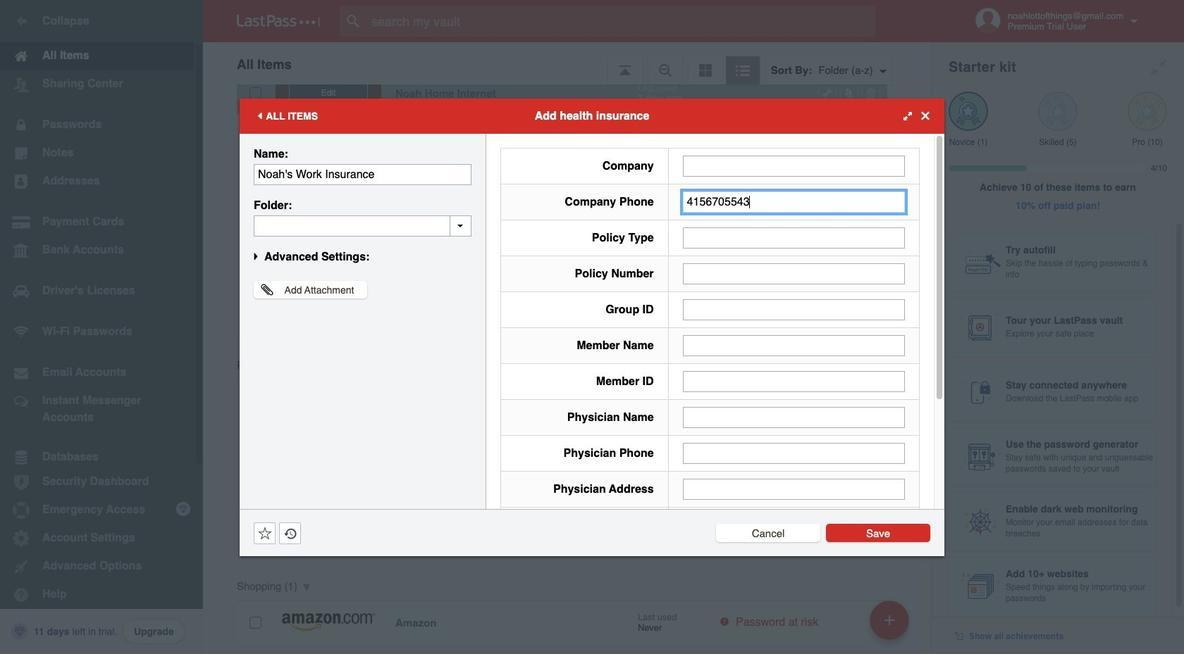Task type: locate. For each thing, give the bounding box(es) containing it.
main navigation navigation
[[0, 0, 203, 655]]

None text field
[[254, 164, 472, 185], [683, 191, 905, 213], [683, 263, 905, 284], [683, 299, 905, 320], [683, 371, 905, 392], [683, 443, 905, 464], [683, 479, 905, 500], [254, 164, 472, 185], [683, 191, 905, 213], [683, 263, 905, 284], [683, 299, 905, 320], [683, 371, 905, 392], [683, 443, 905, 464], [683, 479, 905, 500]]

new item navigation
[[865, 597, 918, 655]]

None text field
[[683, 155, 905, 177], [254, 215, 472, 237], [683, 227, 905, 249], [683, 335, 905, 356], [683, 407, 905, 428], [683, 155, 905, 177], [254, 215, 472, 237], [683, 227, 905, 249], [683, 335, 905, 356], [683, 407, 905, 428]]

dialog
[[240, 98, 945, 646]]

Search search field
[[340, 6, 903, 37]]



Task type: describe. For each thing, give the bounding box(es) containing it.
new item image
[[885, 616, 895, 626]]

search my vault text field
[[340, 6, 903, 37]]

vault options navigation
[[203, 42, 932, 85]]

lastpass image
[[237, 15, 320, 27]]



Task type: vqa. For each thing, say whether or not it's contained in the screenshot.
password field
no



